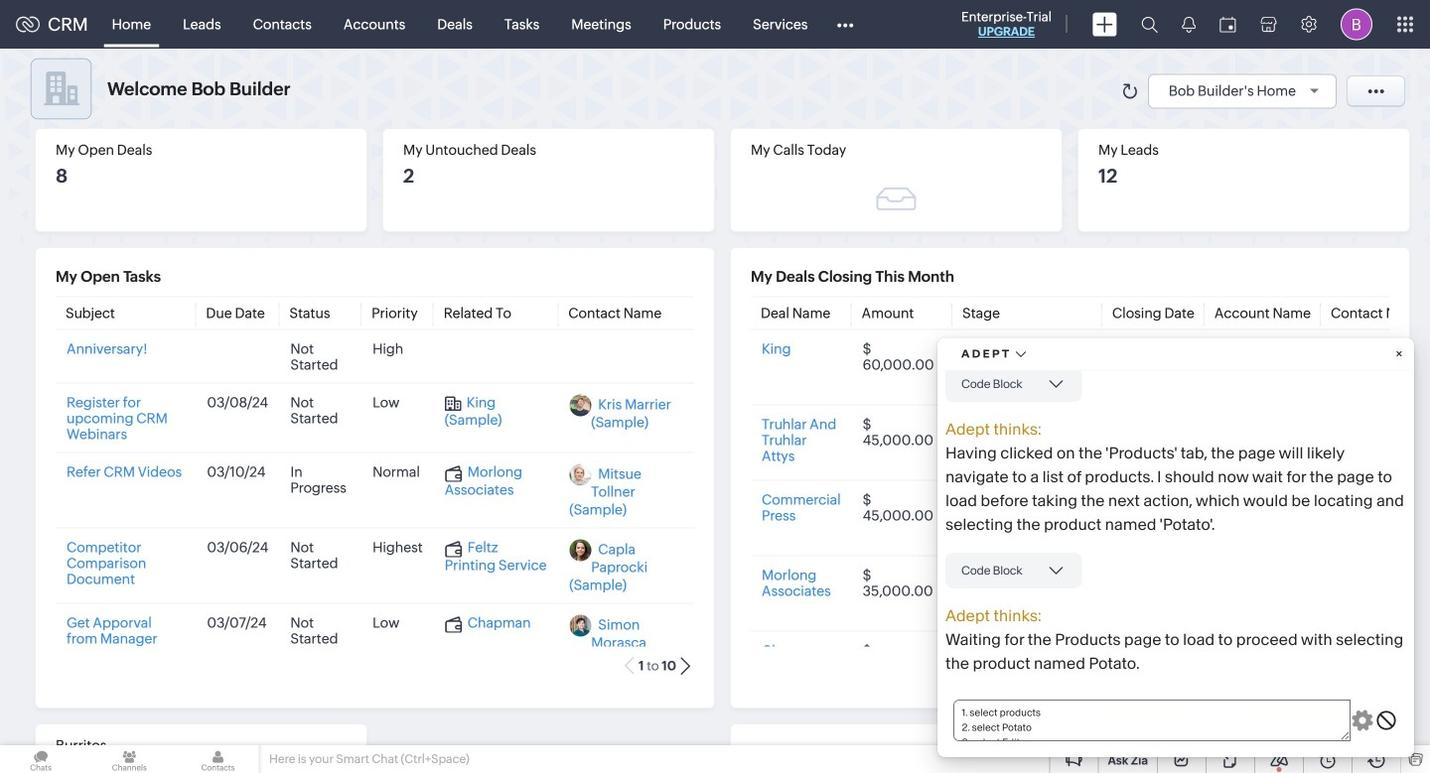 Task type: describe. For each thing, give the bounding box(es) containing it.
Other Modules field
[[824, 8, 867, 40]]

create menu image
[[1093, 12, 1118, 36]]

contacts image
[[177, 746, 259, 774]]

profile image
[[1341, 8, 1373, 40]]

search element
[[1130, 0, 1170, 49]]



Task type: vqa. For each thing, say whether or not it's contained in the screenshot.
field
no



Task type: locate. For each thing, give the bounding box(es) containing it.
profile element
[[1329, 0, 1385, 48]]

search image
[[1142, 16, 1158, 33]]

logo image
[[16, 16, 40, 32]]

channels image
[[89, 746, 170, 774]]

create menu element
[[1081, 0, 1130, 48]]

chats image
[[0, 746, 82, 774]]

signals image
[[1182, 16, 1196, 33]]

calendar image
[[1220, 16, 1237, 32]]

signals element
[[1170, 0, 1208, 49]]



